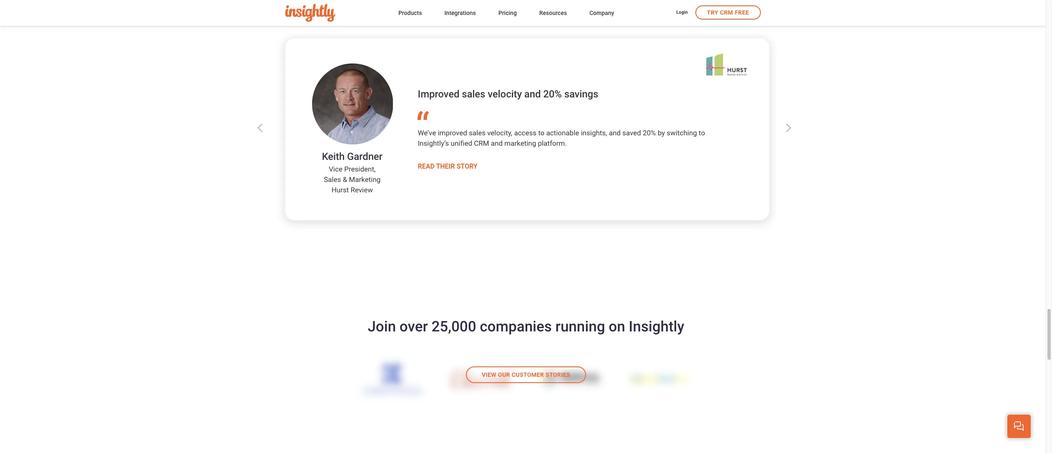 Task type: vqa. For each thing, say whether or not it's contained in the screenshot.
All link
no



Task type: describe. For each thing, give the bounding box(es) containing it.
velocity,
[[487, 129, 513, 137]]

25,000
[[432, 319, 476, 336]]

customer
[[512, 372, 544, 379]]

201105 hurst logo 2020 image
[[705, 53, 747, 76]]

try crm free
[[707, 9, 749, 16]]

companies
[[480, 319, 552, 336]]

crm inside we've improved sales velocity, access to actionable insights, and saved 20% by switching to insightly's unified crm and marketing platform.
[[474, 139, 489, 148]]

running
[[555, 319, 605, 336]]

marketing
[[505, 139, 536, 148]]

improved
[[438, 129, 467, 137]]

1 horizontal spatial and
[[525, 88, 541, 100]]

insightly
[[629, 319, 684, 336]]

insights,
[[581, 129, 607, 137]]

pricing
[[498, 9, 517, 16]]

unified
[[451, 139, 472, 148]]

free
[[735, 9, 749, 16]]

products link
[[398, 8, 422, 19]]

sales
[[324, 176, 341, 184]]

their
[[436, 163, 455, 171]]

resources
[[539, 9, 567, 16]]

over
[[400, 319, 428, 336]]

platform.
[[538, 139, 567, 148]]

we've improved sales velocity, access to actionable insights, and saved 20% by switching to insightly's unified crm and marketing platform.
[[418, 129, 705, 148]]

0 vertical spatial sales
[[462, 88, 486, 100]]

2 to from the left
[[699, 129, 705, 137]]

resources link
[[539, 8, 567, 19]]

stories
[[546, 372, 570, 379]]

integrations
[[444, 9, 476, 16]]

savings
[[564, 88, 599, 100]]

company
[[589, 9, 614, 16]]

read their story
[[418, 163, 478, 171]]

join
[[368, 319, 396, 336]]

integrations link
[[444, 8, 476, 19]]

company link
[[589, 8, 614, 19]]

login link
[[676, 9, 688, 17]]

on
[[609, 319, 625, 336]]

keith gardner image
[[312, 63, 393, 145]]

review
[[351, 186, 373, 194]]

saved
[[623, 129, 641, 137]]

vice
[[329, 165, 343, 173]]

pricing link
[[498, 8, 517, 19]]

try
[[707, 9, 718, 16]]



Task type: locate. For each thing, give the bounding box(es) containing it.
gardner
[[347, 151, 383, 163]]

crm right try
[[720, 9, 733, 16]]

keith
[[322, 151, 345, 163]]

join over 25,000 companies running on insightly
[[368, 319, 684, 336]]

crm
[[720, 9, 733, 16], [474, 139, 489, 148]]

insightly logo image
[[285, 4, 335, 22]]

0 horizontal spatial crm
[[474, 139, 489, 148]]

20% left by
[[643, 129, 656, 137]]

improved sales velocity and 20% savings
[[418, 88, 599, 100]]

read
[[418, 163, 435, 171]]

1 vertical spatial and
[[609, 129, 621, 137]]

0 horizontal spatial 20%
[[543, 88, 562, 100]]

try crm free button
[[695, 5, 761, 20]]

20% inside we've improved sales velocity, access to actionable insights, and saved 20% by switching to insightly's unified crm and marketing platform.
[[643, 129, 656, 137]]

view
[[482, 372, 496, 379]]

sales inside we've improved sales velocity, access to actionable insights, and saved 20% by switching to insightly's unified crm and marketing platform.
[[469, 129, 486, 137]]

by
[[658, 129, 665, 137]]

products
[[398, 9, 422, 16]]

1 horizontal spatial crm
[[720, 9, 733, 16]]

president,
[[344, 165, 376, 173]]

and right velocity
[[525, 88, 541, 100]]

&
[[343, 176, 347, 184]]

1 horizontal spatial 20%
[[643, 129, 656, 137]]

and down the "velocity,"
[[491, 139, 503, 148]]

marketing
[[349, 176, 381, 184]]

sales left velocity
[[462, 88, 486, 100]]

our
[[498, 372, 510, 379]]

we've
[[418, 129, 436, 137]]

view our customer stories link
[[329, 367, 723, 384]]

and left saved
[[609, 129, 621, 137]]

1 vertical spatial 20%
[[643, 129, 656, 137]]

story
[[457, 163, 478, 171]]

1 vertical spatial crm
[[474, 139, 489, 148]]

0 vertical spatial crm
[[720, 9, 733, 16]]

switching
[[667, 129, 697, 137]]

try crm free link
[[695, 5, 761, 20]]

1 vertical spatial sales
[[469, 129, 486, 137]]

crm inside button
[[720, 9, 733, 16]]

view our customer stories
[[482, 372, 570, 379]]

crm right "unified"
[[474, 139, 489, 148]]

view our customer stories button
[[466, 367, 586, 384]]

to
[[538, 129, 545, 137], [699, 129, 705, 137]]

20% left "savings"
[[543, 88, 562, 100]]

2 horizontal spatial and
[[609, 129, 621, 137]]

sales up "unified"
[[469, 129, 486, 137]]

0 horizontal spatial and
[[491, 139, 503, 148]]

2 vertical spatial and
[[491, 139, 503, 148]]

insightly's
[[418, 139, 449, 148]]

quote orange image
[[418, 111, 430, 120]]

1 to from the left
[[538, 129, 545, 137]]

login
[[676, 10, 688, 15]]

velocity
[[488, 88, 522, 100]]

read their story link
[[418, 161, 478, 172]]

0 vertical spatial and
[[525, 88, 541, 100]]

access
[[514, 129, 537, 137]]

sales
[[462, 88, 486, 100], [469, 129, 486, 137]]

bloomberg company logo image
[[363, 365, 422, 394], [452, 370, 511, 389], [541, 372, 600, 387], [630, 374, 689, 385]]

0 vertical spatial 20%
[[543, 88, 562, 100]]

1 horizontal spatial to
[[699, 129, 705, 137]]

keith gardner vice president, sales & marketing hurst review
[[322, 151, 383, 194]]

20%
[[543, 88, 562, 100], [643, 129, 656, 137]]

improved
[[418, 88, 460, 100]]

hurst
[[332, 186, 349, 194]]

insightly logo link
[[285, 4, 385, 22]]

0 horizontal spatial to
[[538, 129, 545, 137]]

and
[[525, 88, 541, 100], [609, 129, 621, 137], [491, 139, 503, 148]]

to up platform.
[[538, 129, 545, 137]]

actionable
[[546, 129, 579, 137]]

to right switching
[[699, 129, 705, 137]]



